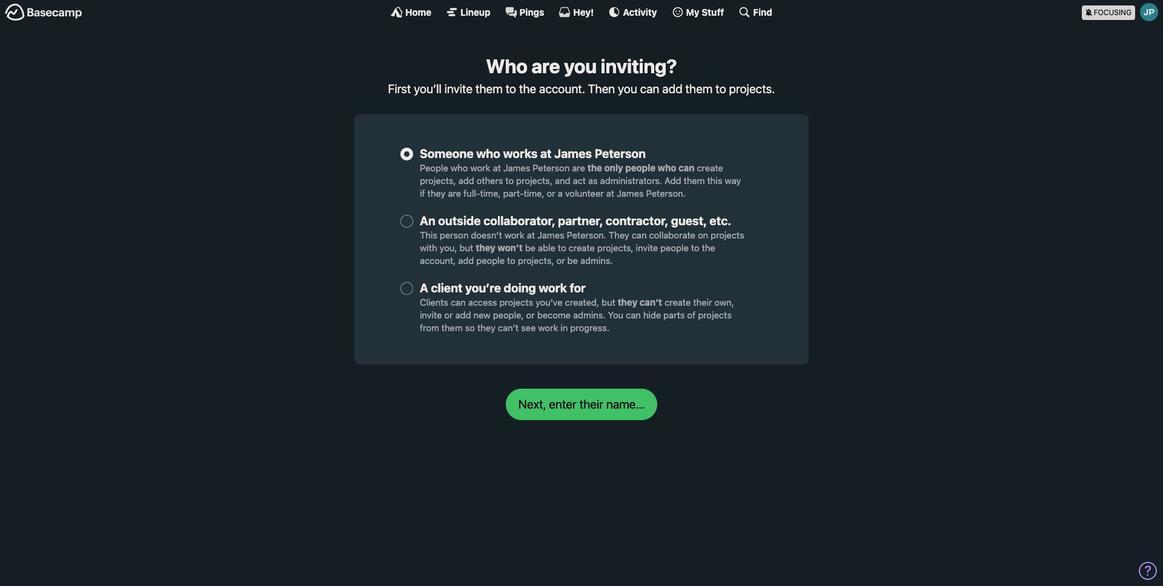Task type: locate. For each thing, give the bounding box(es) containing it.
their inside 'link'
[[580, 398, 603, 411]]

a client you're doing work for
[[420, 281, 586, 295]]

work
[[470, 162, 490, 173], [504, 230, 525, 240], [539, 281, 567, 295], [538, 322, 558, 333]]

2 vertical spatial are
[[448, 188, 461, 199]]

create inside the create their own, invite or add new people, or become admins. you can hide parts of projects from them so they can't see work in progress.
[[665, 297, 691, 308]]

doing
[[504, 281, 536, 295]]

2 horizontal spatial invite
[[636, 242, 658, 253]]

their
[[693, 297, 712, 308], [580, 398, 603, 411]]

0 horizontal spatial but
[[460, 242, 473, 253]]

2 horizontal spatial are
[[572, 162, 585, 173]]

2 horizontal spatial the
[[702, 242, 715, 253]]

works
[[503, 146, 538, 160]]

0 horizontal spatial are
[[448, 188, 461, 199]]

can't up hide
[[640, 297, 662, 308]]

1 vertical spatial can't
[[498, 322, 519, 333]]

create
[[697, 162, 723, 173], [569, 242, 595, 253], [665, 297, 691, 308]]

account.
[[539, 82, 585, 95]]

admins. inside be able to create projects, invite people to the account, add people to projects, or be admins.
[[580, 255, 613, 266]]

time, left the a at the top left
[[524, 188, 544, 199]]

to up part-
[[506, 175, 514, 186]]

0 vertical spatial people
[[625, 162, 655, 173]]

0 vertical spatial the
[[519, 82, 536, 95]]

1 horizontal spatial peterson
[[595, 146, 646, 160]]

be down this person doesn't work at james peterson. they can collaborate on projects with you, but
[[567, 255, 578, 266]]

peterson up and at the top left of the page
[[533, 162, 570, 173]]

peterson.
[[646, 188, 686, 199], [567, 230, 606, 240]]

work up won't
[[504, 230, 525, 240]]

who for work
[[451, 162, 468, 173]]

or inside create projects, add others to projects, and act as administrators. add them this way if they are full-time, part-time, or a volunteer at james peterson.
[[547, 188, 555, 199]]

or down this person doesn't work at james peterson. they can collaborate on projects with you, but
[[556, 255, 565, 266]]

others
[[477, 175, 503, 186]]

create for a client you're doing work for
[[665, 297, 691, 308]]

but up 'you'
[[602, 297, 615, 308]]

can inside the create their own, invite or add new people, or become admins. you can hide parts of projects from them so they can't see work in progress.
[[626, 310, 641, 321]]

1 vertical spatial their
[[580, 398, 603, 411]]

0 vertical spatial be
[[525, 242, 536, 253]]

in
[[561, 322, 568, 333]]

their up of
[[693, 297, 712, 308]]

2 vertical spatial projects
[[698, 310, 732, 321]]

1 vertical spatial peterson
[[533, 162, 570, 173]]

can't inside the create their own, invite or add new people, or become admins. you can hide parts of projects from them so they can't see work in progress.
[[498, 322, 519, 333]]

add down inviting?
[[662, 82, 683, 95]]

invite right the you'll
[[444, 82, 473, 95]]

1 time, from the left
[[480, 188, 501, 199]]

create inside create projects, add others to projects, and act as administrators. add them this way if they are full-time, part-time, or a volunteer at james peterson.
[[697, 162, 723, 173]]

projects down 'doing'
[[499, 297, 533, 308]]

create down partner,
[[569, 242, 595, 253]]

create up this
[[697, 162, 723, 173]]

first
[[388, 82, 411, 95]]

can
[[640, 82, 659, 95], [679, 162, 695, 173], [632, 230, 647, 240], [451, 297, 466, 308], [626, 310, 641, 321]]

as
[[588, 175, 598, 186]]

james peterson image
[[1140, 3, 1158, 21]]

they inside the create their own, invite or add new people, or become admins. you can hide parts of projects from them so they can't see work in progress.
[[477, 322, 496, 333]]

1 vertical spatial invite
[[636, 242, 658, 253]]

you'll
[[414, 82, 442, 95]]

the down "who"
[[519, 82, 536, 95]]

them left the projects.
[[685, 82, 713, 95]]

time,
[[480, 188, 501, 199], [524, 188, 544, 199]]

this
[[707, 175, 722, 186]]

1 vertical spatial the
[[588, 162, 602, 173]]

them inside create projects, add others to projects, and act as administrators. add them this way if they are full-time, part-time, or a volunteer at james peterson.
[[684, 175, 705, 186]]

pings
[[519, 6, 544, 17]]

act
[[573, 175, 586, 186]]

be left able
[[525, 242, 536, 253]]

1 horizontal spatial peterson.
[[646, 188, 686, 199]]

or
[[547, 188, 555, 199], [556, 255, 565, 266], [444, 310, 453, 321], [526, 310, 535, 321]]

able
[[538, 242, 555, 253]]

work up 'you've'
[[539, 281, 567, 295]]

who up others
[[476, 146, 500, 160]]

0 horizontal spatial peterson.
[[567, 230, 606, 240]]

0 horizontal spatial time,
[[480, 188, 501, 199]]

invite inside the create their own, invite or add new people, or become admins. you can hide parts of projects from them so they can't see work in progress.
[[420, 310, 442, 321]]

at
[[540, 146, 552, 160], [493, 162, 501, 173], [606, 188, 614, 199], [527, 230, 535, 240]]

0 vertical spatial projects
[[711, 230, 744, 240]]

at down collaborator,
[[527, 230, 535, 240]]

who up add
[[658, 162, 676, 173]]

my
[[686, 6, 699, 17]]

people up "administrators." in the right top of the page
[[625, 162, 655, 173]]

at inside create projects, add others to projects, and act as administrators. add them this way if they are full-time, part-time, or a volunteer at james peterson.
[[606, 188, 614, 199]]

they
[[427, 188, 446, 199], [476, 242, 495, 253], [618, 297, 637, 308], [477, 322, 496, 333]]

0 vertical spatial admins.
[[580, 255, 613, 266]]

hide
[[643, 310, 661, 321]]

peterson. down partner,
[[567, 230, 606, 240]]

projects
[[711, 230, 744, 240], [499, 297, 533, 308], [698, 310, 732, 321]]

guest,
[[671, 214, 707, 228]]

admins. up the progress.
[[573, 310, 606, 321]]

2 horizontal spatial create
[[697, 162, 723, 173]]

people,
[[493, 310, 524, 321]]

created,
[[565, 297, 599, 308]]

invite down collaborate
[[636, 242, 658, 253]]

only
[[604, 162, 623, 173]]

add inside create projects, add others to projects, and act as administrators. add them this way if they are full-time, part-time, or a volunteer at james peterson.
[[458, 175, 474, 186]]

or left the a at the top left
[[547, 188, 555, 199]]

2 horizontal spatial who
[[658, 162, 676, 173]]

0 vertical spatial create
[[697, 162, 723, 173]]

they right if
[[427, 188, 446, 199]]

peterson for works
[[595, 146, 646, 160]]

0 vertical spatial are
[[532, 55, 560, 78]]

1 horizontal spatial invite
[[444, 82, 473, 95]]

projects, down people
[[420, 175, 456, 186]]

james down "administrators." in the right top of the page
[[617, 188, 644, 199]]

be
[[525, 242, 536, 253], [567, 255, 578, 266]]

0 horizontal spatial peterson
[[533, 162, 570, 173]]

people down they won't
[[476, 255, 505, 266]]

admins. down this person doesn't work at james peterson. they can collaborate on projects with you, but
[[580, 255, 613, 266]]

pings button
[[505, 6, 544, 18]]

the down "on"
[[702, 242, 715, 253]]

at down "administrators." in the right top of the page
[[606, 188, 614, 199]]

person
[[440, 230, 468, 240]]

them left this
[[684, 175, 705, 186]]

peterson. down add
[[646, 188, 686, 199]]

1 vertical spatial peterson.
[[567, 230, 606, 240]]

0 horizontal spatial their
[[580, 398, 603, 411]]

james
[[554, 146, 592, 160], [503, 162, 530, 173], [617, 188, 644, 199], [537, 230, 564, 240]]

time, down others
[[480, 188, 501, 199]]

the inside the who are you inviting? first you'll invite them to the account. then you can add them to projects.
[[519, 82, 536, 95]]

outside
[[438, 214, 481, 228]]

0 vertical spatial invite
[[444, 82, 473, 95]]

invite inside be able to create projects, invite people to the account, add people to projects, or be admins.
[[636, 242, 658, 253]]

parts
[[663, 310, 685, 321]]

create inside be able to create projects, invite people to the account, add people to projects, or be admins.
[[569, 242, 595, 253]]

someone who works at james peterson
[[420, 146, 646, 160]]

can right 'you'
[[626, 310, 641, 321]]

people down collaborate
[[660, 242, 689, 253]]

2 vertical spatial the
[[702, 242, 715, 253]]

the
[[519, 82, 536, 95], [588, 162, 602, 173], [702, 242, 715, 253]]

1 horizontal spatial who
[[476, 146, 500, 160]]

1 vertical spatial projects
[[499, 297, 533, 308]]

0 horizontal spatial be
[[525, 242, 536, 253]]

who
[[476, 146, 500, 160], [451, 162, 468, 173], [658, 162, 676, 173]]

1 vertical spatial admins.
[[573, 310, 606, 321]]

stuff
[[702, 6, 724, 17]]

0 horizontal spatial who
[[451, 162, 468, 173]]

james up able
[[537, 230, 564, 240]]

name…
[[606, 398, 645, 411]]

2 vertical spatial create
[[665, 297, 691, 308]]

full-
[[464, 188, 480, 199]]

0 vertical spatial peterson.
[[646, 188, 686, 199]]

but
[[460, 242, 473, 253], [602, 297, 615, 308]]

work up others
[[470, 162, 490, 173]]

them left so
[[442, 322, 463, 333]]

2 vertical spatial invite
[[420, 310, 442, 321]]

people
[[625, 162, 655, 173], [660, 242, 689, 253], [476, 255, 505, 266]]

0 horizontal spatial invite
[[420, 310, 442, 321]]

can't down people,
[[498, 322, 519, 333]]

create up parts on the right bottom of page
[[665, 297, 691, 308]]

1 horizontal spatial create
[[665, 297, 691, 308]]

new
[[473, 310, 491, 321]]

etc.
[[710, 214, 731, 228]]

0 horizontal spatial people
[[476, 255, 505, 266]]

0 vertical spatial their
[[693, 297, 712, 308]]

or down clients
[[444, 310, 453, 321]]

work inside this person doesn't work at james peterson. they can collaborate on projects with you, but
[[504, 230, 525, 240]]

projects down own,
[[698, 310, 732, 321]]

0 horizontal spatial create
[[569, 242, 595, 253]]

1 horizontal spatial be
[[567, 255, 578, 266]]

0 vertical spatial peterson
[[595, 146, 646, 160]]

1 vertical spatial people
[[660, 242, 689, 253]]

0 horizontal spatial the
[[519, 82, 536, 95]]

a
[[558, 188, 563, 199]]

you up account.
[[564, 55, 597, 78]]

you
[[608, 310, 623, 321]]

who down someone
[[451, 162, 468, 173]]

won't
[[498, 242, 523, 253]]

0 horizontal spatial you
[[564, 55, 597, 78]]

1 horizontal spatial but
[[602, 297, 615, 308]]

peterson
[[595, 146, 646, 160], [533, 162, 570, 173]]

so
[[465, 322, 475, 333]]

can't
[[640, 297, 662, 308], [498, 322, 519, 333]]

can down inviting?
[[640, 82, 659, 95]]

own,
[[714, 297, 734, 308]]

add up so
[[455, 310, 471, 321]]

projects, up part-
[[516, 175, 552, 186]]

peterson for work
[[533, 162, 570, 173]]

admins.
[[580, 255, 613, 266], [573, 310, 606, 321]]

1 horizontal spatial can't
[[640, 297, 662, 308]]

1 horizontal spatial time,
[[524, 188, 544, 199]]

can down contractor,
[[632, 230, 647, 240]]

can inside the who are you inviting? first you'll invite them to the account. then you can add them to projects.
[[640, 82, 659, 95]]

1 horizontal spatial people
[[625, 162, 655, 173]]

projects,
[[420, 175, 456, 186], [516, 175, 552, 186], [597, 242, 633, 253], [518, 255, 554, 266]]

at up others
[[493, 162, 501, 173]]

collaborate
[[649, 230, 695, 240]]

they down doesn't
[[476, 242, 495, 253]]

are up act
[[572, 162, 585, 173]]

1 vertical spatial create
[[569, 242, 595, 253]]

you're
[[465, 281, 501, 295]]

invite up from
[[420, 310, 442, 321]]

home link
[[391, 6, 431, 18]]

are up account.
[[532, 55, 560, 78]]

they won't
[[476, 242, 523, 253]]

0 horizontal spatial can't
[[498, 322, 519, 333]]

but down person
[[460, 242, 473, 253]]

clients
[[420, 297, 448, 308]]

you
[[564, 55, 597, 78], [618, 82, 637, 95]]

who for works
[[476, 146, 500, 160]]

1 horizontal spatial their
[[693, 297, 712, 308]]

add
[[665, 175, 681, 186]]

add up the full-
[[458, 175, 474, 186]]

add inside the create their own, invite or add new people, or become admins. you can hide parts of projects from them so they can't see work in progress.
[[455, 310, 471, 321]]

the inside be able to create projects, invite people to the account, add people to projects, or be admins.
[[702, 242, 715, 253]]

find
[[753, 6, 772, 17]]

you down inviting?
[[618, 82, 637, 95]]

focusing button
[[1082, 0, 1163, 24]]

add down person
[[458, 255, 474, 266]]

to
[[506, 82, 516, 95], [716, 82, 726, 95], [506, 175, 514, 186], [558, 242, 566, 253], [691, 242, 699, 253], [507, 255, 515, 266]]

0 vertical spatial but
[[460, 242, 473, 253]]

1 vertical spatial but
[[602, 297, 615, 308]]

1 vertical spatial be
[[567, 255, 578, 266]]

peterson up the only
[[595, 146, 646, 160]]

the up as
[[588, 162, 602, 173]]

are
[[532, 55, 560, 78], [572, 162, 585, 173], [448, 188, 461, 199]]

to down won't
[[507, 255, 515, 266]]

they down new at the bottom of page
[[477, 322, 496, 333]]

at inside this person doesn't work at james peterson. they can collaborate on projects with you, but
[[527, 230, 535, 240]]

or inside be able to create projects, invite people to the account, add people to projects, or be admins.
[[556, 255, 565, 266]]

them inside the create their own, invite or add new people, or become admins. you can hide parts of projects from them so they can't see work in progress.
[[442, 322, 463, 333]]

1 horizontal spatial are
[[532, 55, 560, 78]]

they inside create projects, add others to projects, and act as administrators. add them this way if they are full-time, part-time, or a volunteer at james peterson.
[[427, 188, 446, 199]]

are left the full-
[[448, 188, 461, 199]]

a
[[420, 281, 428, 295]]

create for someone who works at james peterson
[[697, 162, 723, 173]]

of
[[687, 310, 696, 321]]

their right enter
[[580, 398, 603, 411]]

work down become
[[538, 322, 558, 333]]

1 vertical spatial you
[[618, 82, 637, 95]]

switch accounts image
[[5, 3, 82, 22]]

for
[[570, 281, 586, 295]]

projects down etc. at right
[[711, 230, 744, 240]]

them
[[475, 82, 503, 95], [685, 82, 713, 95], [684, 175, 705, 186], [442, 322, 463, 333]]



Task type: vqa. For each thing, say whether or not it's contained in the screenshot.


Task type: describe. For each thing, give the bounding box(es) containing it.
clients can access projects you've created, but they can't
[[420, 297, 662, 308]]

next, enter their name… link
[[506, 389, 657, 421]]

0 vertical spatial you
[[564, 55, 597, 78]]

they up 'you'
[[618, 297, 637, 308]]

to inside create projects, add others to projects, and act as administrators. add them this way if they are full-time, part-time, or a volunteer at james peterson.
[[506, 175, 514, 186]]

activity link
[[608, 6, 657, 18]]

you,
[[440, 242, 457, 253]]

projects inside this person doesn't work at james peterson. they can collaborate on projects with you, but
[[711, 230, 744, 240]]

find button
[[739, 6, 772, 18]]

collaborator,
[[483, 214, 555, 228]]

projects, down they
[[597, 242, 633, 253]]

james inside this person doesn't work at james peterson. they can collaborate on projects with you, but
[[537, 230, 564, 240]]

projects, down able
[[518, 255, 554, 266]]

someone
[[420, 146, 474, 160]]

admins. inside the create their own, invite or add new people, or become admins. you can hide parts of projects from them so they can't see work in progress.
[[573, 310, 606, 321]]

be able to create projects, invite people to the account, add people to projects, or be admins.
[[420, 242, 715, 266]]

to left the projects.
[[716, 82, 726, 95]]

and
[[555, 175, 570, 186]]

my stuff button
[[672, 6, 724, 18]]

james inside create projects, add others to projects, and act as administrators. add them this way if they are full-time, part-time, or a volunteer at james peterson.
[[617, 188, 644, 199]]

or up see
[[526, 310, 535, 321]]

projects inside the create their own, invite or add new people, or become admins. you can hide parts of projects from them so they can't see work in progress.
[[698, 310, 732, 321]]

who
[[486, 55, 528, 78]]

main element
[[0, 0, 1163, 24]]

can up add
[[679, 162, 695, 173]]

1 horizontal spatial you
[[618, 82, 637, 95]]

then
[[588, 82, 615, 95]]

who are you inviting? first you'll invite them to the account. then you can add them to projects.
[[388, 55, 775, 95]]

focusing
[[1094, 8, 1132, 17]]

from
[[420, 322, 439, 333]]

1 horizontal spatial the
[[588, 162, 602, 173]]

are inside create projects, add others to projects, and act as administrators. add them this way if they are full-time, part-time, or a volunteer at james peterson.
[[448, 188, 461, 199]]

add inside the who are you inviting? first you'll invite them to the account. then you can add them to projects.
[[662, 82, 683, 95]]

peterson. inside create projects, add others to projects, and act as administrators. add them this way if they are full-time, part-time, or a volunteer at james peterson.
[[646, 188, 686, 199]]

volunteer
[[565, 188, 604, 199]]

on
[[698, 230, 708, 240]]

lineup
[[460, 6, 490, 17]]

can down client
[[451, 297, 466, 308]]

home
[[405, 6, 431, 17]]

james up people who work at james peterson are the only people who can on the top
[[554, 146, 592, 160]]

my stuff
[[686, 6, 724, 17]]

contractor,
[[606, 214, 668, 228]]

hey! button
[[559, 6, 594, 18]]

hey!
[[573, 6, 594, 17]]

but inside this person doesn't work at james peterson. they can collaborate on projects with you, but
[[460, 242, 473, 253]]

become
[[537, 310, 571, 321]]

doesn't
[[471, 230, 502, 240]]

people
[[420, 162, 448, 173]]

this person doesn't work at james peterson. they can collaborate on projects with you, but
[[420, 230, 744, 253]]

to down "on"
[[691, 242, 699, 253]]

to down "who"
[[506, 82, 516, 95]]

next,
[[518, 398, 546, 411]]

they
[[609, 230, 629, 240]]

enter
[[549, 398, 577, 411]]

james down works on the left top of the page
[[503, 162, 530, 173]]

activity
[[623, 6, 657, 17]]

invite inside the who are you inviting? first you'll invite them to the account. then you can add them to projects.
[[444, 82, 473, 95]]

add inside be able to create projects, invite people to the account, add people to projects, or be admins.
[[458, 255, 474, 266]]

can inside this person doesn't work at james peterson. they can collaborate on projects with you, but
[[632, 230, 647, 240]]

account,
[[420, 255, 456, 266]]

progress.
[[570, 322, 609, 333]]

you've
[[536, 297, 563, 308]]

to right able
[[558, 242, 566, 253]]

access
[[468, 297, 497, 308]]

at up people who work at james peterson are the only people who can on the top
[[540, 146, 552, 160]]

people who work at james peterson are the only people who can
[[420, 162, 695, 173]]

partner,
[[558, 214, 603, 228]]

if
[[420, 188, 425, 199]]

see
[[521, 322, 536, 333]]

client
[[431, 281, 463, 295]]

their inside the create their own, invite or add new people, or become admins. you can hide parts of projects from them so they can't see work in progress.
[[693, 297, 712, 308]]

projects.
[[729, 82, 775, 95]]

administrators.
[[600, 175, 662, 186]]

with
[[420, 242, 437, 253]]

2 horizontal spatial people
[[660, 242, 689, 253]]

them down "who"
[[475, 82, 503, 95]]

lineup link
[[446, 6, 490, 18]]

next, enter their name…
[[518, 398, 645, 411]]

2 time, from the left
[[524, 188, 544, 199]]

create projects, add others to projects, and act as administrators. add them this way if they are full-time, part-time, or a volunteer at james peterson.
[[420, 162, 741, 199]]

work inside the create their own, invite or add new people, or become admins. you can hide parts of projects from them so they can't see work in progress.
[[538, 322, 558, 333]]

are inside the who are you inviting? first you'll invite them to the account. then you can add them to projects.
[[532, 55, 560, 78]]

peterson. inside this person doesn't work at james peterson. they can collaborate on projects with you, but
[[567, 230, 606, 240]]

1 vertical spatial are
[[572, 162, 585, 173]]

inviting?
[[601, 55, 677, 78]]

2 vertical spatial people
[[476, 255, 505, 266]]

an
[[420, 214, 435, 228]]

way
[[725, 175, 741, 186]]

an outside collaborator, partner, contractor, guest, etc.
[[420, 214, 731, 228]]

part-
[[503, 188, 524, 199]]

this
[[420, 230, 437, 240]]

0 vertical spatial can't
[[640, 297, 662, 308]]

create their own, invite or add new people, or become admins. you can hide parts of projects from them so they can't see work in progress.
[[420, 297, 734, 333]]



